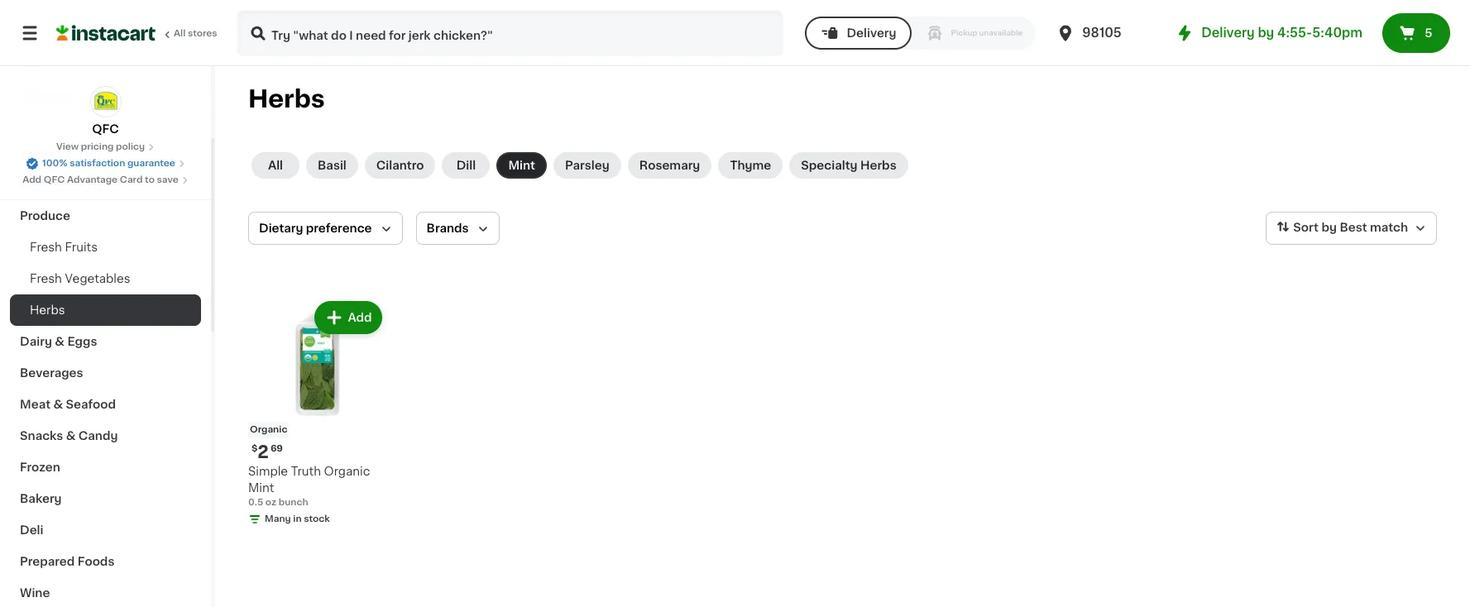 Task type: locate. For each thing, give the bounding box(es) containing it.
add qfc advantage card to save link
[[22, 174, 189, 187]]

seafood
[[66, 399, 116, 411]]

1 vertical spatial mint
[[248, 482, 274, 494]]

buy
[[46, 55, 70, 67]]

by left 4:55-
[[1259, 26, 1275, 39]]

organic right truth
[[324, 466, 370, 477]]

all left "basil" link
[[268, 160, 283, 171]]

produce
[[20, 210, 70, 222]]

1 vertical spatial by
[[1322, 222, 1338, 234]]

add inside button
[[348, 312, 372, 324]]

0 vertical spatial by
[[1259, 26, 1275, 39]]

organic up the 69
[[250, 425, 288, 434]]

specialty herbs
[[801, 160, 897, 171]]

dill
[[457, 160, 476, 171]]

1 horizontal spatial by
[[1322, 222, 1338, 234]]

mint up 0.5
[[248, 482, 274, 494]]

mint link
[[497, 152, 547, 179]]

guarantee
[[127, 159, 175, 168]]

qfc
[[92, 123, 119, 135], [44, 175, 65, 185]]

foods
[[78, 556, 115, 568]]

2 horizontal spatial herbs
[[861, 160, 897, 171]]

simple
[[248, 466, 288, 477]]

& for snacks
[[66, 430, 76, 442]]

1 fresh from the top
[[30, 242, 62, 253]]

fresh for fresh fruits
[[30, 242, 62, 253]]

2 vertical spatial herbs
[[30, 305, 65, 316]]

thyme
[[730, 160, 772, 171]]

1 horizontal spatial qfc
[[92, 123, 119, 135]]

1 horizontal spatial all
[[268, 160, 283, 171]]

it
[[73, 55, 81, 67]]

delivery by 4:55-5:40pm link
[[1176, 23, 1363, 43]]

brands
[[427, 223, 469, 234]]

specialty
[[801, 160, 858, 171]]

herbs up all link
[[248, 87, 325, 111]]

1 vertical spatial fresh
[[30, 273, 62, 285]]

1 vertical spatial all
[[268, 160, 283, 171]]

by right "sort" in the right top of the page
[[1322, 222, 1338, 234]]

add button
[[317, 303, 380, 333]]

1 vertical spatial herbs
[[861, 160, 897, 171]]

all inside 'link'
[[174, 29, 186, 38]]

card
[[120, 175, 143, 185]]

None search field
[[237, 10, 784, 56]]

1 horizontal spatial herbs
[[248, 87, 325, 111]]

& right meat
[[53, 399, 63, 411]]

by for sort
[[1322, 222, 1338, 234]]

dairy & eggs link
[[10, 326, 201, 358]]

basil link
[[306, 152, 358, 179]]

98105
[[1083, 26, 1122, 39]]

all stores link
[[56, 10, 219, 56]]

preference
[[306, 223, 372, 234]]

1 horizontal spatial organic
[[324, 466, 370, 477]]

0 horizontal spatial add
[[22, 175, 41, 185]]

1 horizontal spatial delivery
[[1202, 26, 1256, 39]]

0 vertical spatial herbs
[[248, 87, 325, 111]]

save
[[157, 175, 179, 185]]

5 button
[[1383, 13, 1451, 53]]

truth
[[291, 466, 321, 477]]

produce link
[[10, 200, 201, 232]]

& left candy
[[66, 430, 76, 442]]

organic inside simple truth organic mint 0.5 oz bunch
[[324, 466, 370, 477]]

best
[[1341, 222, 1368, 234]]

0 horizontal spatial mint
[[248, 482, 274, 494]]

recipes
[[20, 147, 69, 159]]

fresh down fresh fruits
[[30, 273, 62, 285]]

fresh vegetables
[[30, 273, 130, 285]]

fresh down produce
[[30, 242, 62, 253]]

1 horizontal spatial add
[[348, 312, 372, 324]]

100% satisfaction guarantee button
[[26, 154, 185, 171]]

buy it again
[[46, 55, 116, 67]]

all left stores
[[174, 29, 186, 38]]

2 vertical spatial &
[[66, 430, 76, 442]]

fresh
[[30, 242, 62, 253], [30, 273, 62, 285]]

match
[[1371, 222, 1409, 234]]

view pricing policy link
[[56, 141, 155, 154]]

in
[[293, 515, 302, 524]]

prepared
[[20, 556, 75, 568]]

add for add
[[348, 312, 372, 324]]

$ 2 69
[[252, 443, 283, 461]]

delivery inside button
[[847, 27, 897, 39]]

all for all stores
[[174, 29, 186, 38]]

mint
[[509, 160, 536, 171], [248, 482, 274, 494]]

beverages link
[[10, 358, 201, 389]]

herbs up "dairy & eggs"
[[30, 305, 65, 316]]

mint right dill "link"
[[509, 160, 536, 171]]

1 horizontal spatial mint
[[509, 160, 536, 171]]

cilantro link
[[365, 152, 436, 179]]

& left eggs
[[55, 336, 65, 348]]

0 vertical spatial fresh
[[30, 242, 62, 253]]

by inside field
[[1322, 222, 1338, 234]]

dairy
[[20, 336, 52, 348]]

service type group
[[806, 17, 1037, 50]]

1 vertical spatial add
[[348, 312, 372, 324]]

1 vertical spatial organic
[[324, 466, 370, 477]]

sort by
[[1294, 222, 1338, 234]]

herbs right specialty
[[861, 160, 897, 171]]

2 fresh from the top
[[30, 273, 62, 285]]

prepared foods
[[20, 556, 115, 568]]

0 horizontal spatial herbs
[[30, 305, 65, 316]]

bakery
[[20, 493, 62, 505]]

1 vertical spatial &
[[53, 399, 63, 411]]

0 horizontal spatial by
[[1259, 26, 1275, 39]]

view pricing policy
[[56, 142, 145, 151]]

0 vertical spatial organic
[[250, 425, 288, 434]]

delivery for delivery by 4:55-5:40pm
[[1202, 26, 1256, 39]]

herbs link
[[10, 295, 201, 326]]

qfc link
[[90, 86, 121, 137]]

dietary
[[259, 223, 303, 234]]

delivery
[[1202, 26, 1256, 39], [847, 27, 897, 39]]

all for all
[[268, 160, 283, 171]]

bakery link
[[10, 483, 201, 515]]

0 horizontal spatial delivery
[[847, 27, 897, 39]]

organic
[[250, 425, 288, 434], [324, 466, 370, 477]]

1 vertical spatial qfc
[[44, 175, 65, 185]]

0 horizontal spatial all
[[174, 29, 186, 38]]

0 vertical spatial all
[[174, 29, 186, 38]]

&
[[55, 336, 65, 348], [53, 399, 63, 411], [66, 430, 76, 442]]

0 vertical spatial add
[[22, 175, 41, 185]]

qfc down 100%
[[44, 175, 65, 185]]

meat & seafood link
[[10, 389, 201, 421]]

0 vertical spatial &
[[55, 336, 65, 348]]

0 horizontal spatial qfc
[[44, 175, 65, 185]]

product group
[[248, 298, 385, 529]]

view
[[56, 142, 79, 151]]

qfc up view pricing policy link
[[92, 123, 119, 135]]

advantage
[[67, 175, 118, 185]]



Task type: vqa. For each thing, say whether or not it's contained in the screenshot.
each within Organic Spaghetti Squash $1.99 / lb About 2.52 lb each
no



Task type: describe. For each thing, give the bounding box(es) containing it.
sort
[[1294, 222, 1320, 234]]

candy
[[78, 430, 118, 442]]

0 vertical spatial mint
[[509, 160, 536, 171]]

& for meat
[[53, 399, 63, 411]]

add qfc advantage card to save
[[22, 175, 179, 185]]

bunch
[[279, 498, 308, 507]]

69
[[271, 444, 283, 453]]

recipes link
[[10, 137, 201, 169]]

stores
[[188, 29, 217, 38]]

thanksgiving
[[20, 179, 99, 190]]

2
[[258, 443, 269, 461]]

98105 button
[[1057, 10, 1156, 56]]

fresh fruits
[[30, 242, 98, 253]]

buy it again link
[[10, 45, 201, 78]]

thyme link
[[719, 152, 783, 179]]

frozen
[[20, 462, 60, 473]]

many
[[265, 515, 291, 524]]

dietary preference
[[259, 223, 372, 234]]

all stores
[[174, 29, 217, 38]]

eggs
[[67, 336, 97, 348]]

delivery for delivery
[[847, 27, 897, 39]]

fresh vegetables link
[[10, 263, 201, 295]]

dietary preference button
[[248, 212, 403, 245]]

pricing
[[81, 142, 114, 151]]

again
[[84, 55, 116, 67]]

0 horizontal spatial organic
[[250, 425, 288, 434]]

5:40pm
[[1313, 26, 1363, 39]]

4:55-
[[1278, 26, 1313, 39]]

lists
[[46, 89, 75, 100]]

& for dairy
[[55, 336, 65, 348]]

satisfaction
[[70, 159, 125, 168]]

snacks
[[20, 430, 63, 442]]

frozen link
[[10, 452, 201, 483]]

wine
[[20, 588, 50, 599]]

specialty herbs link
[[790, 152, 909, 179]]

dill link
[[442, 152, 490, 179]]

simple truth organic mint 0.5 oz bunch
[[248, 466, 370, 507]]

parsley link
[[554, 152, 621, 179]]

beverages
[[20, 368, 83, 379]]

lists link
[[10, 78, 201, 111]]

best match
[[1341, 222, 1409, 234]]

$
[[252, 444, 258, 453]]

deli
[[20, 525, 43, 536]]

0 vertical spatial qfc
[[92, 123, 119, 135]]

by for delivery
[[1259, 26, 1275, 39]]

Search field
[[238, 12, 783, 55]]

basil
[[318, 160, 347, 171]]

brands button
[[416, 212, 500, 245]]

to
[[145, 175, 155, 185]]

rosemary link
[[628, 152, 712, 179]]

meat
[[20, 399, 51, 411]]

delivery by 4:55-5:40pm
[[1202, 26, 1363, 39]]

100% satisfaction guarantee
[[42, 159, 175, 168]]

Best match Sort by field
[[1267, 212, 1438, 245]]

delivery button
[[806, 17, 912, 50]]

snacks & candy
[[20, 430, 118, 442]]

fresh for fresh vegetables
[[30, 273, 62, 285]]

cilantro
[[376, 160, 424, 171]]

snacks & candy link
[[10, 421, 201, 452]]

wine link
[[10, 578, 201, 608]]

qfc logo image
[[90, 86, 121, 118]]

thanksgiving link
[[10, 169, 201, 200]]

fruits
[[65, 242, 98, 253]]

many in stock
[[265, 515, 330, 524]]

add for add qfc advantage card to save
[[22, 175, 41, 185]]

vegetables
[[65, 273, 130, 285]]

instacart logo image
[[56, 23, 156, 43]]

all link
[[252, 152, 300, 179]]

dairy & eggs
[[20, 336, 97, 348]]

policy
[[116, 142, 145, 151]]

100%
[[42, 159, 67, 168]]

fresh fruits link
[[10, 232, 201, 263]]

stock
[[304, 515, 330, 524]]

0.5
[[248, 498, 263, 507]]

parsley
[[565, 160, 610, 171]]

mint inside simple truth organic mint 0.5 oz bunch
[[248, 482, 274, 494]]

oz
[[266, 498, 276, 507]]

rosemary
[[640, 160, 701, 171]]



